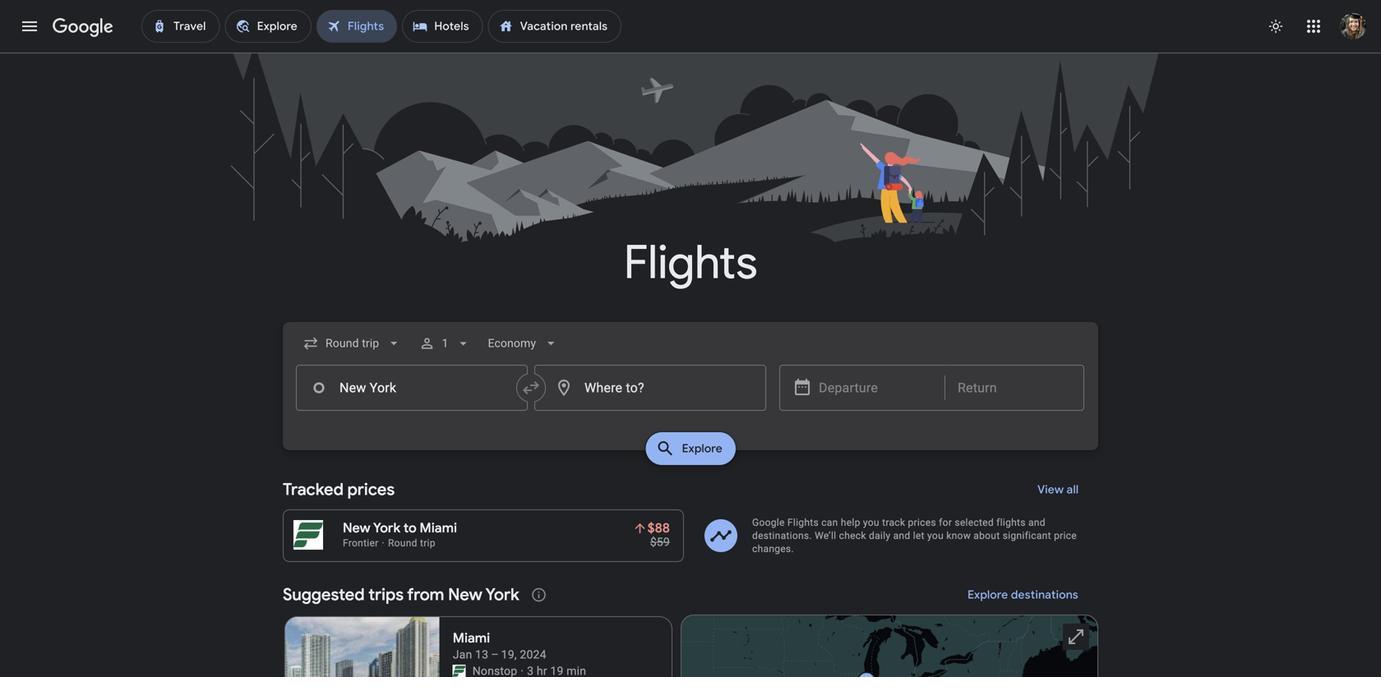 Task type: describe. For each thing, give the bounding box(es) containing it.
explore for explore destinations
[[968, 588, 1009, 603]]

google
[[752, 517, 785, 529]]

1 vertical spatial and
[[894, 530, 911, 542]]

main menu image
[[20, 16, 39, 36]]

88 US dollars text field
[[648, 520, 670, 537]]

 image inside the suggested trips from new york region
[[521, 664, 524, 678]]

help
[[841, 517, 861, 529]]

frontier image
[[453, 665, 466, 678]]

about
[[974, 530, 1000, 542]]

know
[[947, 530, 971, 542]]

significant
[[1003, 530, 1052, 542]]

view all
[[1038, 483, 1079, 498]]

from
[[407, 585, 444, 606]]

destinations
[[1011, 588, 1079, 603]]

view
[[1038, 483, 1064, 498]]

selected
[[955, 517, 994, 529]]

explore for explore
[[682, 442, 723, 456]]

let
[[913, 530, 925, 542]]

trips
[[369, 585, 404, 606]]

explore destinations button
[[948, 576, 1099, 615]]

price
[[1054, 530, 1077, 542]]

Where to? text field
[[535, 365, 766, 411]]

Departure text field
[[819, 366, 933, 410]]

suggested
[[283, 585, 365, 606]]

1
[[442, 337, 448, 350]]

59 US dollars text field
[[650, 536, 670, 549]]

0 horizontal spatial prices
[[348, 479, 395, 500]]

new york to miami
[[343, 520, 457, 537]]

prices inside google flights can help you track prices for selected flights and destinations. we'll check daily and let you know about significant price changes.
[[908, 517, 937, 529]]

changes.
[[752, 544, 794, 555]]

miami inside tracked prices region
[[420, 520, 457, 537]]

Flight search field
[[270, 322, 1112, 470]]

we'll
[[815, 530, 837, 542]]

york inside tracked prices region
[[373, 520, 401, 537]]

daily
[[869, 530, 891, 542]]

change appearance image
[[1257, 7, 1296, 46]]

1 button
[[412, 324, 478, 363]]

york inside region
[[486, 585, 519, 606]]

miami jan 13 – 19, 2024
[[453, 630, 547, 662]]

Return text field
[[958, 366, 1072, 410]]

can
[[822, 517, 838, 529]]

tracked
[[283, 479, 344, 500]]



Task type: locate. For each thing, give the bounding box(es) containing it.
None text field
[[296, 365, 528, 411]]

suggested trips from new york region
[[283, 576, 1099, 678]]

0 vertical spatial flights
[[624, 234, 758, 292]]

york up round
[[373, 520, 401, 537]]

prices up new york to miami
[[348, 479, 395, 500]]

miami up jan at the bottom left
[[453, 630, 490, 647]]

2024
[[520, 648, 547, 662]]

track
[[882, 517, 906, 529]]

tracked prices
[[283, 479, 395, 500]]

1 vertical spatial new
[[448, 585, 482, 606]]

flights inside google flights can help you track prices for selected flights and destinations. we'll check daily and let you know about significant price changes.
[[788, 517, 819, 529]]

explore up tracked prices region
[[682, 442, 723, 456]]

new right from
[[448, 585, 482, 606]]

0 vertical spatial and
[[1029, 517, 1046, 529]]

destinations.
[[752, 530, 812, 542]]

0 horizontal spatial you
[[863, 517, 880, 529]]

$88
[[648, 520, 670, 537]]

for
[[939, 517, 952, 529]]

flights
[[624, 234, 758, 292], [788, 517, 819, 529]]

explore destinations
[[968, 588, 1079, 603]]

None field
[[296, 329, 409, 359], [481, 329, 566, 359], [296, 329, 409, 359], [481, 329, 566, 359]]

and down track
[[894, 530, 911, 542]]

miami up trip
[[420, 520, 457, 537]]

1 vertical spatial york
[[486, 585, 519, 606]]

1 vertical spatial flights
[[788, 517, 819, 529]]

0 vertical spatial new
[[343, 520, 371, 537]]

all
[[1067, 483, 1079, 498]]

tracked prices region
[[283, 470, 1099, 562]]

explore inside button
[[682, 442, 723, 456]]

check
[[839, 530, 867, 542]]

0 vertical spatial miami
[[420, 520, 457, 537]]

 image
[[521, 664, 524, 678]]

york
[[373, 520, 401, 537], [486, 585, 519, 606]]

jan
[[453, 648, 472, 662]]

you
[[863, 517, 880, 529], [928, 530, 944, 542]]

to
[[404, 520, 417, 537]]

flights
[[997, 517, 1026, 529]]

round trip
[[388, 538, 436, 549]]

york up the miami jan 13 – 19, 2024
[[486, 585, 519, 606]]

explore button
[[646, 433, 736, 465]]

you down for on the bottom of page
[[928, 530, 944, 542]]

new up frontier
[[343, 520, 371, 537]]

miami inside the miami jan 13 – 19, 2024
[[453, 630, 490, 647]]

new inside region
[[448, 585, 482, 606]]

suggested trips from new york
[[283, 585, 519, 606]]

0 horizontal spatial new
[[343, 520, 371, 537]]

1 horizontal spatial new
[[448, 585, 482, 606]]

and
[[1029, 517, 1046, 529], [894, 530, 911, 542]]

0 horizontal spatial and
[[894, 530, 911, 542]]

explore
[[682, 442, 723, 456], [968, 588, 1009, 603]]

explore left destinations on the bottom right of page
[[968, 588, 1009, 603]]

0 horizontal spatial york
[[373, 520, 401, 537]]

1 horizontal spatial prices
[[908, 517, 937, 529]]

and up significant
[[1029, 517, 1046, 529]]

1 vertical spatial miami
[[453, 630, 490, 647]]

0 horizontal spatial explore
[[682, 442, 723, 456]]

1 vertical spatial you
[[928, 530, 944, 542]]

1 vertical spatial prices
[[908, 517, 937, 529]]

0 horizontal spatial flights
[[624, 234, 758, 292]]

frontier
[[343, 538, 379, 549]]

0 vertical spatial prices
[[348, 479, 395, 500]]

13 – 19,
[[475, 648, 517, 662]]

1 horizontal spatial you
[[928, 530, 944, 542]]

1 horizontal spatial york
[[486, 585, 519, 606]]

prices
[[348, 479, 395, 500], [908, 517, 937, 529]]

miami
[[420, 520, 457, 537], [453, 630, 490, 647]]

you up daily
[[863, 517, 880, 529]]

1 horizontal spatial flights
[[788, 517, 819, 529]]

new
[[343, 520, 371, 537], [448, 585, 482, 606]]

0 vertical spatial explore
[[682, 442, 723, 456]]

1 horizontal spatial explore
[[968, 588, 1009, 603]]

1 vertical spatial explore
[[968, 588, 1009, 603]]

google flights can help you track prices for selected flights and destinations. we'll check daily and let you know about significant price changes.
[[752, 517, 1077, 555]]

trip
[[420, 538, 436, 549]]

explore inside 'button'
[[968, 588, 1009, 603]]

0 vertical spatial you
[[863, 517, 880, 529]]

1 horizontal spatial and
[[1029, 517, 1046, 529]]

$59
[[650, 536, 670, 549]]

round
[[388, 538, 418, 549]]

prices up let
[[908, 517, 937, 529]]

new inside tracked prices region
[[343, 520, 371, 537]]

0 vertical spatial york
[[373, 520, 401, 537]]



Task type: vqa. For each thing, say whether or not it's contained in the screenshot.
Where to? text box
yes



